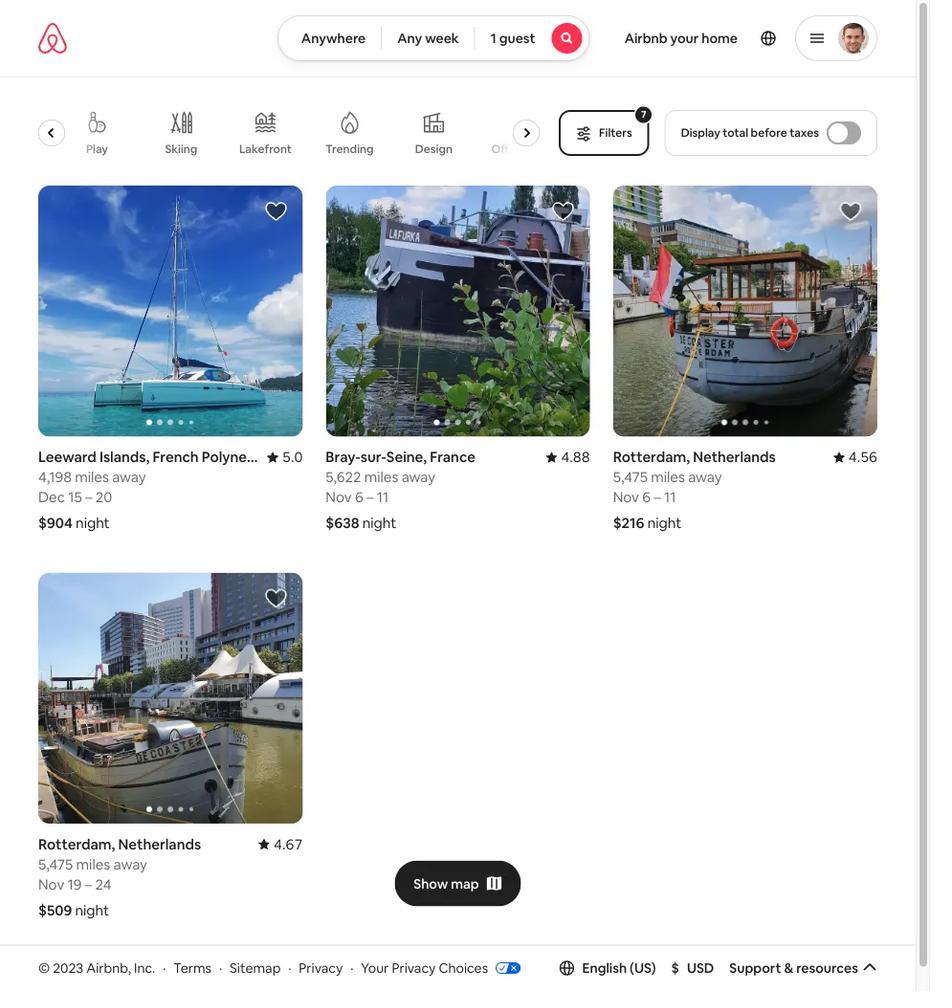 Task type: vqa. For each thing, say whether or not it's contained in the screenshot.
resources
yes



Task type: locate. For each thing, give the bounding box(es) containing it.
5,475 inside rotterdam, netherlands 5,475 miles away nov 6 – 11 $216 night
[[613, 468, 648, 487]]

away
[[112, 468, 146, 487], [402, 468, 436, 487], [688, 468, 722, 487], [113, 855, 147, 874]]

5,475 inside rotterdam, netherlands 5,475 miles away nov 19 – 24 $509 night
[[38, 855, 73, 874]]

6 down 5,622
[[355, 488, 363, 507]]

english
[[583, 960, 627, 977]]

sur-
[[361, 448, 387, 467]]

0 horizontal spatial rotterdam,
[[38, 835, 115, 854]]

0 horizontal spatial netherlands
[[118, 835, 201, 854]]

5,475
[[613, 468, 648, 487], [38, 855, 73, 874]]

night right $216
[[648, 514, 682, 533]]

0 horizontal spatial 6
[[355, 488, 363, 507]]

miles
[[75, 468, 109, 487], [364, 468, 399, 487], [651, 468, 685, 487], [76, 855, 110, 874]]

· left your
[[351, 960, 354, 977]]

rotterdam, netherlands 5,475 miles away nov 6 – 11 $216 night
[[613, 448, 776, 533]]

terms link
[[174, 960, 212, 977]]

0 horizontal spatial nov
[[38, 875, 64, 894]]

rotterdam, inside rotterdam, netherlands 5,475 miles away nov 19 – 24 $509 night
[[38, 835, 115, 854]]

netherlands inside rotterdam, netherlands 5,475 miles away nov 6 – 11 $216 night
[[693, 448, 776, 467]]

anywhere button
[[277, 15, 382, 61]]

1 vertical spatial 5,475
[[38, 855, 73, 874]]

1 vertical spatial add to wishlist: rotterdam, netherlands image
[[265, 587, 288, 610]]

5,475 up $216
[[613, 468, 648, 487]]

2 11 from the left
[[664, 488, 676, 507]]

rotterdam, netherlands 5,475 miles away nov 19 – 24 $509 night
[[38, 835, 201, 920]]

0 horizontal spatial 11
[[377, 488, 389, 507]]

15
[[68, 488, 82, 507]]

2 · from the left
[[219, 960, 222, 977]]

1 horizontal spatial rotterdam,
[[613, 448, 690, 467]]

1 guest button
[[474, 15, 590, 61]]

5,475 up 19
[[38, 855, 73, 874]]

0 horizontal spatial privacy
[[299, 960, 343, 977]]

0 vertical spatial netherlands
[[693, 448, 776, 467]]

nov down 5,622
[[326, 488, 352, 507]]

off-the-grid
[[492, 141, 558, 156]]

none search field containing anywhere
[[277, 15, 590, 61]]

1 horizontal spatial netherlands
[[693, 448, 776, 467]]

rotterdam, inside rotterdam, netherlands 5,475 miles away nov 6 – 11 $216 night
[[613, 448, 690, 467]]

group for 4,198 miles away dec 15 – 20 $904 night
[[38, 186, 303, 437]]

$509
[[38, 901, 72, 920]]

1 · from the left
[[163, 960, 166, 977]]

&
[[784, 960, 794, 977]]

rotterdam, for 6
[[613, 448, 690, 467]]

1 horizontal spatial nov
[[326, 488, 352, 507]]

rotterdam, up 19
[[38, 835, 115, 854]]

6
[[355, 488, 363, 507], [643, 488, 651, 507]]

anywhere
[[301, 30, 366, 47]]

· left privacy link
[[288, 960, 291, 977]]

night inside 4,198 miles away dec 15 – 20 $904 night
[[76, 514, 110, 533]]

miles inside rotterdam, netherlands 5,475 miles away nov 6 – 11 $216 night
[[651, 468, 685, 487]]

11 inside bray-sur-seine, france 5,622 miles away nov 6 – 11 $638 night
[[377, 488, 389, 507]]

©
[[38, 960, 50, 977]]

0 vertical spatial rotterdam,
[[613, 448, 690, 467]]

2 horizontal spatial nov
[[613, 488, 639, 507]]

1 horizontal spatial 11
[[664, 488, 676, 507]]

4.67
[[274, 835, 303, 854]]

away inside bray-sur-seine, france 5,622 miles away nov 6 – 11 $638 night
[[402, 468, 436, 487]]

4.88
[[561, 448, 590, 467]]

privacy link
[[299, 960, 343, 977]]

1 6 from the left
[[355, 488, 363, 507]]

grid
[[536, 141, 558, 156]]

4.88 out of 5 average rating image
[[546, 448, 590, 467]]

1 horizontal spatial 6
[[643, 488, 651, 507]]

netherlands inside rotterdam, netherlands 5,475 miles away nov 19 – 24 $509 night
[[118, 835, 201, 854]]

privacy
[[299, 960, 343, 977], [392, 960, 436, 977]]

6 up $216
[[643, 488, 651, 507]]

netherlands
[[693, 448, 776, 467], [118, 835, 201, 854]]

nov inside rotterdam, netherlands 5,475 miles away nov 19 – 24 $509 night
[[38, 875, 64, 894]]

1 horizontal spatial 5,475
[[613, 468, 648, 487]]

None search field
[[277, 15, 590, 61]]

·
[[163, 960, 166, 977], [219, 960, 222, 977], [288, 960, 291, 977], [351, 960, 354, 977]]

show
[[414, 876, 448, 893]]

home
[[702, 30, 738, 47]]

taxes
[[790, 125, 819, 140]]

6 inside bray-sur-seine, france 5,622 miles away nov 6 – 11 $638 night
[[355, 488, 363, 507]]

$
[[672, 960, 680, 977]]

rotterdam, up $216
[[613, 448, 690, 467]]

resources
[[797, 960, 859, 977]]

nov for rotterdam, netherlands 5,475 miles away nov 19 – 24 $509 night
[[38, 875, 64, 894]]

away inside rotterdam, netherlands 5,475 miles away nov 6 – 11 $216 night
[[688, 468, 722, 487]]

design
[[416, 142, 453, 157]]

filters button
[[559, 110, 650, 156]]

miles inside bray-sur-seine, france 5,622 miles away nov 6 – 11 $638 night
[[364, 468, 399, 487]]

show map
[[414, 876, 479, 893]]

nov inside rotterdam, netherlands 5,475 miles away nov 6 – 11 $216 night
[[613, 488, 639, 507]]

5.0 out of 5 average rating image
[[267, 448, 303, 467]]

add to wishlist: rotterdam, netherlands image
[[840, 200, 863, 223], [265, 587, 288, 610]]

night inside rotterdam, netherlands 5,475 miles away nov 6 – 11 $216 night
[[648, 514, 682, 533]]

5,622
[[326, 468, 361, 487]]

– inside rotterdam, netherlands 5,475 miles away nov 19 – 24 $509 night
[[85, 875, 92, 894]]

nov left 19
[[38, 875, 64, 894]]

support & resources button
[[730, 960, 878, 977]]

· right terms
[[219, 960, 222, 977]]

privacy left your
[[299, 960, 343, 977]]

0 vertical spatial add to wishlist: rotterdam, netherlands image
[[840, 200, 863, 223]]

4.67 out of 5 average rating image
[[259, 835, 303, 854]]

1 horizontal spatial privacy
[[392, 960, 436, 977]]

· right inc.
[[163, 960, 166, 977]]

nov up $216
[[613, 488, 639, 507]]

nov inside bray-sur-seine, france 5,622 miles away nov 6 – 11 $638 night
[[326, 488, 352, 507]]

miles inside rotterdam, netherlands 5,475 miles away nov 19 – 24 $509 night
[[76, 855, 110, 874]]

group
[[0, 96, 558, 170], [38, 186, 303, 437], [326, 186, 590, 437], [613, 186, 878, 437], [38, 573, 303, 824]]

5.0
[[282, 448, 303, 467]]

24
[[95, 875, 112, 894]]

sitemap link
[[230, 960, 281, 977]]

trending
[[326, 142, 374, 157]]

11 inside rotterdam, netherlands 5,475 miles away nov 6 – 11 $216 night
[[664, 488, 676, 507]]

1
[[491, 30, 497, 47]]

off-
[[492, 141, 514, 156]]

away inside rotterdam, netherlands 5,475 miles away nov 19 – 24 $509 night
[[113, 855, 147, 874]]

1 vertical spatial netherlands
[[118, 835, 201, 854]]

rotterdam,
[[613, 448, 690, 467], [38, 835, 115, 854]]

any
[[398, 30, 422, 47]]

$216
[[613, 514, 645, 533]]

your privacy choices
[[361, 960, 488, 977]]

2 6 from the left
[[643, 488, 651, 507]]

0 vertical spatial 5,475
[[613, 468, 648, 487]]

–
[[85, 488, 92, 507], [367, 488, 374, 507], [654, 488, 661, 507], [85, 875, 92, 894]]

– inside 4,198 miles away dec 15 – 20 $904 night
[[85, 488, 92, 507]]

play
[[87, 142, 109, 157]]

0 horizontal spatial add to wishlist: rotterdam, netherlands image
[[265, 587, 288, 610]]

privacy right your
[[392, 960, 436, 977]]

night right $638
[[363, 514, 397, 533]]

11
[[377, 488, 389, 507], [664, 488, 676, 507]]

airbnb your home
[[625, 30, 738, 47]]

english (us)
[[583, 960, 656, 977]]

your
[[361, 960, 389, 977]]

profile element
[[613, 0, 878, 77]]

1 11 from the left
[[377, 488, 389, 507]]

show map button
[[395, 861, 521, 907]]

add to wishlist: bray-sur-seine, france image
[[552, 200, 575, 223]]

0 horizontal spatial 5,475
[[38, 855, 73, 874]]

display
[[681, 125, 721, 140]]

night down 24
[[75, 901, 109, 920]]

night
[[76, 514, 110, 533], [363, 514, 397, 533], [648, 514, 682, 533], [75, 901, 109, 920]]

airbnb your home link
[[613, 18, 750, 58]]

away inside 4,198 miles away dec 15 – 20 $904 night
[[112, 468, 146, 487]]

airbnb,
[[86, 960, 131, 977]]

group containing off-the-grid
[[0, 96, 558, 170]]

nov
[[326, 488, 352, 507], [613, 488, 639, 507], [38, 875, 64, 894]]

night down 20
[[76, 514, 110, 533]]

add to wishlist: rotterdam, netherlands image for 4.56
[[840, 200, 863, 223]]

1 vertical spatial rotterdam,
[[38, 835, 115, 854]]

1 horizontal spatial add to wishlist: rotterdam, netherlands image
[[840, 200, 863, 223]]

add to wishlist: leeward islands, french polynesia image
[[265, 200, 288, 223]]



Task type: describe. For each thing, give the bounding box(es) containing it.
netherlands for rotterdam, netherlands 5,475 miles away nov 19 – 24 $509 night
[[118, 835, 201, 854]]

5,475 for 6
[[613, 468, 648, 487]]

bray-
[[326, 448, 361, 467]]

– inside rotterdam, netherlands 5,475 miles away nov 6 – 11 $216 night
[[654, 488, 661, 507]]

support
[[730, 960, 782, 977]]

group for rotterdam, netherlands 5,475 miles away nov 6 – 11 $216 night
[[613, 186, 878, 437]]

support & resources
[[730, 960, 859, 977]]

any week
[[398, 30, 459, 47]]

$904
[[38, 514, 73, 533]]

4 · from the left
[[351, 960, 354, 977]]

sitemap
[[230, 960, 281, 977]]

4,198 miles away dec 15 – 20 $904 night
[[38, 468, 146, 533]]

week
[[425, 30, 459, 47]]

inc.
[[134, 960, 155, 977]]

lakefront
[[240, 142, 292, 157]]

20
[[96, 488, 112, 507]]

your privacy choices link
[[361, 960, 521, 978]]

night inside rotterdam, netherlands 5,475 miles away nov 19 – 24 $509 night
[[75, 901, 109, 920]]

skiing
[[166, 142, 198, 157]]

(us)
[[630, 960, 656, 977]]

2023
[[53, 960, 83, 977]]

english (us) button
[[560, 960, 656, 977]]

1 guest
[[491, 30, 536, 47]]

© 2023 airbnb, inc. ·
[[38, 960, 166, 977]]

group for rotterdam, netherlands 5,475 miles away nov 19 – 24 $509 night
[[38, 573, 303, 824]]

france
[[430, 448, 476, 467]]

before
[[751, 125, 787, 140]]

bray-sur-seine, france 5,622 miles away nov 6 – 11 $638 night
[[326, 448, 476, 533]]

choices
[[439, 960, 488, 977]]

your
[[671, 30, 699, 47]]

rotterdam, for 19
[[38, 835, 115, 854]]

$638
[[326, 514, 359, 533]]

4,198
[[38, 468, 72, 487]]

terms · sitemap · privacy
[[174, 960, 343, 977]]

the-
[[514, 141, 536, 156]]

2 privacy from the left
[[392, 960, 436, 977]]

4.56
[[849, 448, 878, 467]]

filters
[[599, 125, 632, 140]]

5,475 for 19
[[38, 855, 73, 874]]

display total before taxes button
[[665, 110, 878, 156]]

usd
[[687, 960, 714, 977]]

19
[[68, 875, 82, 894]]

airbnb
[[625, 30, 668, 47]]

dec
[[38, 488, 65, 507]]

map
[[451, 876, 479, 893]]

seine,
[[387, 448, 427, 467]]

display total before taxes
[[681, 125, 819, 140]]

guest
[[499, 30, 536, 47]]

4.56 out of 5 average rating image
[[834, 448, 878, 467]]

$ usd
[[672, 960, 714, 977]]

nov for rotterdam, netherlands 5,475 miles away nov 6 – 11 $216 night
[[613, 488, 639, 507]]

miles inside 4,198 miles away dec 15 – 20 $904 night
[[75, 468, 109, 487]]

night inside bray-sur-seine, france 5,622 miles away nov 6 – 11 $638 night
[[363, 514, 397, 533]]

total
[[723, 125, 749, 140]]

3 · from the left
[[288, 960, 291, 977]]

netherlands for rotterdam, netherlands 5,475 miles away nov 6 – 11 $216 night
[[693, 448, 776, 467]]

6 inside rotterdam, netherlands 5,475 miles away nov 6 – 11 $216 night
[[643, 488, 651, 507]]

1 privacy from the left
[[299, 960, 343, 977]]

– inside bray-sur-seine, france 5,622 miles away nov 6 – 11 $638 night
[[367, 488, 374, 507]]

any week button
[[381, 15, 475, 61]]

group for bray-sur-seine, france 5,622 miles away nov 6 – 11 $638 night
[[326, 186, 590, 437]]

terms
[[174, 960, 212, 977]]

add to wishlist: rotterdam, netherlands image for 4.67
[[265, 587, 288, 610]]



